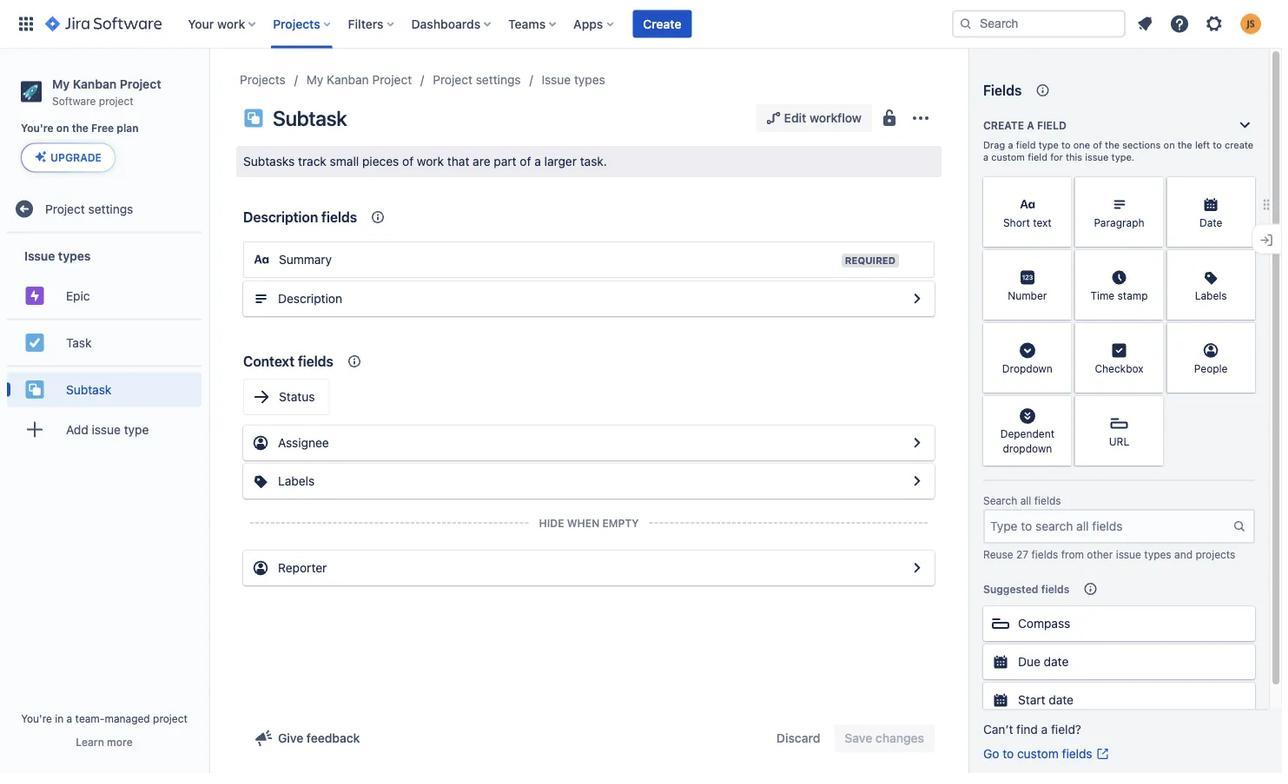 Task type: vqa. For each thing, say whether or not it's contained in the screenshot.
JOHN SMITH to the bottom
no



Task type: locate. For each thing, give the bounding box(es) containing it.
issue types up epic
[[24, 249, 91, 263]]

fields left more information about the context fields icon
[[298, 353, 334, 370]]

more information image for dependent dropdown
[[1050, 398, 1070, 419]]

short
[[1004, 216, 1031, 229]]

1 horizontal spatial on
[[1164, 139, 1176, 151]]

subtask
[[273, 106, 347, 130], [66, 382, 112, 397]]

0 vertical spatial description
[[243, 209, 318, 226]]

settings image
[[1205, 13, 1225, 34]]

a down drag
[[984, 152, 989, 163]]

edit
[[784, 111, 807, 125]]

group
[[7, 233, 202, 457]]

description inside button
[[278, 292, 342, 306]]

required
[[845, 255, 896, 266]]

2 open field configuration image from the top
[[907, 471, 928, 492]]

open field configuration image inside assignee button
[[907, 433, 928, 454]]

to right left
[[1214, 139, 1223, 151]]

date for due date
[[1044, 655, 1069, 669]]

description for description
[[278, 292, 342, 306]]

epic link
[[7, 278, 202, 313]]

fields
[[984, 82, 1022, 99]]

work left that
[[417, 154, 444, 169]]

0 horizontal spatial labels
[[278, 474, 315, 488]]

date inside button
[[1049, 693, 1074, 707]]

1 horizontal spatial labels
[[1196, 289, 1228, 302]]

my inside my kanban project link
[[307, 73, 324, 87]]

short text
[[1004, 216, 1052, 229]]

text
[[1034, 216, 1052, 229]]

settings
[[476, 73, 521, 87], [88, 202, 133, 216]]

custom inside drag a field type to one of the sections on the left to create a custom field for this issue type.
[[992, 152, 1026, 163]]

0 horizontal spatial create
[[643, 17, 682, 31]]

project settings down 'upgrade' at top left
[[45, 202, 133, 216]]

1 horizontal spatial settings
[[476, 73, 521, 87]]

stamp
[[1118, 289, 1149, 302]]

0 horizontal spatial type
[[124, 422, 149, 437]]

1 horizontal spatial project settings
[[433, 73, 521, 87]]

kanban up software
[[73, 76, 117, 91]]

project settings link down 'upgrade' at top left
[[7, 191, 202, 226]]

1 vertical spatial subtask
[[66, 382, 112, 397]]

date right the due in the bottom right of the page
[[1044, 655, 1069, 669]]

create
[[1225, 139, 1254, 151]]

0 horizontal spatial my
[[52, 76, 70, 91]]

kanban for my kanban project software project
[[73, 76, 117, 91]]

1 horizontal spatial to
[[1062, 139, 1071, 151]]

1 you're from the top
[[21, 122, 54, 134]]

a right in
[[67, 713, 72, 725]]

subtask link
[[7, 372, 202, 407]]

subtasks track small pieces of work that are part of a larger task.
[[243, 154, 607, 169]]

issue right the other
[[1117, 548, 1142, 561]]

types left and
[[1145, 548, 1172, 561]]

assignee
[[278, 436, 329, 450]]

subtasks
[[243, 154, 295, 169]]

date inside 'button'
[[1044, 655, 1069, 669]]

field left for
[[1028, 152, 1048, 163]]

issue types for "issue types" link on the top left
[[542, 73, 606, 87]]

1 vertical spatial project settings
[[45, 202, 133, 216]]

more information image up dependent
[[1050, 398, 1070, 419]]

type down subtask "link"
[[124, 422, 149, 437]]

issue down 'teams' dropdown button
[[542, 73, 571, 87]]

create inside create button
[[643, 17, 682, 31]]

more information image down create
[[1233, 179, 1254, 200]]

issue types for "group" containing issue types
[[24, 249, 91, 263]]

create up drag
[[984, 119, 1025, 131]]

open field configuration image
[[907, 433, 928, 454], [907, 471, 928, 492], [907, 558, 928, 579]]

create for create
[[643, 17, 682, 31]]

project inside my kanban project software project
[[120, 76, 161, 91]]

search
[[984, 495, 1018, 507]]

edit workflow
[[784, 111, 862, 125]]

0 horizontal spatial work
[[217, 17, 245, 31]]

2 horizontal spatial to
[[1214, 139, 1223, 151]]

the up the type.
[[1106, 139, 1120, 151]]

project right managed at the left of page
[[153, 713, 188, 725]]

fields left more information about the context fields image
[[322, 209, 357, 226]]

banner
[[0, 0, 1283, 49]]

0 vertical spatial issue types
[[542, 73, 606, 87]]

reuse 27 fields from other issue types and projects
[[984, 548, 1236, 561]]

field up for
[[1038, 119, 1067, 131]]

your
[[188, 17, 214, 31]]

1 horizontal spatial issue types
[[542, 73, 606, 87]]

project down upgrade button
[[45, 202, 85, 216]]

1 vertical spatial you're
[[21, 713, 52, 725]]

project settings
[[433, 73, 521, 87], [45, 202, 133, 216]]

0 horizontal spatial of
[[402, 154, 414, 169]]

compass button
[[984, 607, 1256, 641]]

0 vertical spatial issue
[[1086, 152, 1109, 163]]

help image
[[1170, 13, 1191, 34]]

more information image down stamp
[[1141, 325, 1162, 346]]

your work button
[[183, 10, 263, 38]]

issue up epic link
[[24, 249, 55, 263]]

Type to search all fields text field
[[986, 511, 1233, 542]]

0 vertical spatial project settings link
[[433, 70, 521, 90]]

2 horizontal spatial issue
[[1117, 548, 1142, 561]]

people
[[1195, 362, 1228, 375]]

types down apps popup button
[[574, 73, 606, 87]]

open field configuration image
[[907, 289, 928, 309]]

my for my kanban project
[[307, 73, 324, 87]]

type
[[1039, 139, 1059, 151], [124, 422, 149, 437]]

issue types down apps
[[542, 73, 606, 87]]

part
[[494, 154, 517, 169]]

1 horizontal spatial create
[[984, 119, 1025, 131]]

2 horizontal spatial types
[[1145, 548, 1172, 561]]

3 open field configuration image from the top
[[907, 558, 928, 579]]

subtask up track
[[273, 106, 347, 130]]

1 vertical spatial labels
[[278, 474, 315, 488]]

0 horizontal spatial issue
[[24, 249, 55, 263]]

subtask up add
[[66, 382, 112, 397]]

summary
[[279, 252, 332, 267]]

1 vertical spatial custom
[[1018, 747, 1059, 761]]

reuse
[[984, 548, 1014, 561]]

0 horizontal spatial issue types
[[24, 249, 91, 263]]

issue right add
[[92, 422, 121, 437]]

0 horizontal spatial types
[[58, 249, 91, 263]]

type inside button
[[124, 422, 149, 437]]

reporter button
[[243, 551, 935, 586]]

give feedback button
[[243, 725, 371, 753]]

more information image
[[1141, 179, 1162, 200], [1233, 179, 1254, 200], [1141, 325, 1162, 346], [1050, 398, 1070, 419]]

kanban inside my kanban project software project
[[73, 76, 117, 91]]

go
[[984, 747, 1000, 761]]

you're in a team-managed project
[[21, 713, 188, 725]]

1 horizontal spatial the
[[1106, 139, 1120, 151]]

0 vertical spatial open field configuration image
[[907, 433, 928, 454]]

0 vertical spatial issue
[[542, 73, 571, 87]]

custom down can't find a field?
[[1018, 747, 1059, 761]]

due date button
[[984, 645, 1256, 680]]

you're up upgrade button
[[21, 122, 54, 134]]

projects
[[273, 17, 320, 31], [240, 73, 286, 87]]

work
[[217, 17, 245, 31], [417, 154, 444, 169]]

custom
[[992, 152, 1026, 163], [1018, 747, 1059, 761]]

0 horizontal spatial subtask
[[66, 382, 112, 397]]

learn more
[[76, 736, 133, 748]]

2 you're from the top
[[21, 713, 52, 725]]

1 horizontal spatial issue
[[1086, 152, 1109, 163]]

0 vertical spatial subtask
[[273, 106, 347, 130]]

1 vertical spatial work
[[417, 154, 444, 169]]

project settings link down the primary element
[[433, 70, 521, 90]]

project settings down the primary element
[[433, 73, 521, 87]]

to up the this
[[1062, 139, 1071, 151]]

1 horizontal spatial my
[[307, 73, 324, 87]]

my up software
[[52, 76, 70, 91]]

my right "projects" 'link'
[[307, 73, 324, 87]]

you're left in
[[21, 713, 52, 725]]

on right "sections" on the right of the page
[[1164, 139, 1176, 151]]

more information image for date
[[1233, 179, 1254, 200]]

1 vertical spatial open field configuration image
[[907, 471, 928, 492]]

1 horizontal spatial work
[[417, 154, 444, 169]]

of right pieces
[[402, 154, 414, 169]]

1 horizontal spatial project
[[153, 713, 188, 725]]

fields right 27
[[1032, 548, 1059, 561]]

issue inside drag a field type to one of the sections on the left to create a custom field for this issue type.
[[1086, 152, 1109, 163]]

number
[[1008, 289, 1048, 302]]

that
[[447, 154, 470, 169]]

more information image for number
[[1050, 252, 1070, 273]]

0 vertical spatial project
[[99, 95, 134, 107]]

1 vertical spatial date
[[1049, 693, 1074, 707]]

to
[[1062, 139, 1071, 151], [1214, 139, 1223, 151], [1003, 747, 1014, 761]]

description down summary
[[278, 292, 342, 306]]

group containing issue types
[[7, 233, 202, 457]]

sections
[[1123, 139, 1161, 151]]

kanban down filters
[[327, 73, 369, 87]]

discard button
[[766, 725, 831, 753]]

project up plan
[[120, 76, 161, 91]]

a right drag
[[1008, 139, 1014, 151]]

0 vertical spatial date
[[1044, 655, 1069, 669]]

on inside drag a field type to one of the sections on the left to create a custom field for this issue type.
[[1164, 139, 1176, 151]]

projects up "projects" 'link'
[[273, 17, 320, 31]]

2 vertical spatial open field configuration image
[[907, 558, 928, 579]]

1 horizontal spatial kanban
[[327, 73, 369, 87]]

type up for
[[1039, 139, 1059, 151]]

more information about the context fields image
[[344, 351, 365, 372]]

field down create a field
[[1017, 139, 1036, 151]]

more information image
[[1050, 179, 1070, 200], [1050, 252, 1070, 273], [1141, 252, 1162, 273], [1233, 252, 1254, 273], [1050, 325, 1070, 346], [1233, 325, 1254, 346]]

in
[[55, 713, 64, 725]]

more information image for short text
[[1050, 179, 1070, 200]]

of right part at the left top of the page
[[520, 154, 531, 169]]

1 vertical spatial create
[[984, 119, 1025, 131]]

projects inside projects popup button
[[273, 17, 320, 31]]

search all fields
[[984, 495, 1062, 507]]

1 vertical spatial settings
[[88, 202, 133, 216]]

1 horizontal spatial project settings link
[[433, 70, 521, 90]]

the
[[72, 122, 89, 134], [1106, 139, 1120, 151], [1178, 139, 1193, 151]]

1 vertical spatial issue types
[[24, 249, 91, 263]]

type inside drag a field type to one of the sections on the left to create a custom field for this issue type.
[[1039, 139, 1059, 151]]

create
[[643, 17, 682, 31], [984, 119, 1025, 131]]

issue
[[1086, 152, 1109, 163], [92, 422, 121, 437], [1117, 548, 1142, 561]]

my inside my kanban project software project
[[52, 76, 70, 91]]

kanban for my kanban project
[[327, 73, 369, 87]]

open field configuration image inside labels button
[[907, 471, 928, 492]]

projects for projects popup button
[[273, 17, 320, 31]]

projects for "projects" 'link'
[[240, 73, 286, 87]]

sidebar navigation image
[[189, 70, 228, 104]]

jira software image
[[45, 13, 162, 34], [45, 13, 162, 34]]

0 vertical spatial on
[[56, 122, 69, 134]]

custom down drag
[[992, 152, 1026, 163]]

0 vertical spatial type
[[1039, 139, 1059, 151]]

task.
[[580, 154, 607, 169]]

find
[[1017, 723, 1038, 737]]

work inside popup button
[[217, 17, 245, 31]]

1 vertical spatial types
[[58, 249, 91, 263]]

your profile and settings image
[[1241, 13, 1262, 34]]

0 vertical spatial custom
[[992, 152, 1026, 163]]

0 vertical spatial field
[[1038, 119, 1067, 131]]

0 horizontal spatial project settings link
[[7, 191, 202, 226]]

2 vertical spatial issue
[[1117, 548, 1142, 561]]

add issue type
[[66, 422, 149, 437]]

0 horizontal spatial project
[[99, 95, 134, 107]]

1 horizontal spatial subtask
[[273, 106, 347, 130]]

0 horizontal spatial on
[[56, 122, 69, 134]]

field for drag
[[1017, 139, 1036, 151]]

create right apps popup button
[[643, 17, 682, 31]]

project up plan
[[99, 95, 134, 107]]

labels up people
[[1196, 289, 1228, 302]]

work right your
[[217, 17, 245, 31]]

types up epic
[[58, 249, 91, 263]]

the left left
[[1178, 139, 1193, 151]]

projects up issue type icon
[[240, 73, 286, 87]]

0 vertical spatial create
[[643, 17, 682, 31]]

to right go
[[1003, 747, 1014, 761]]

due date
[[1019, 655, 1069, 669]]

issue type icon image
[[243, 108, 264, 129]]

when
[[567, 517, 600, 529]]

date right start
[[1049, 693, 1074, 707]]

settings down the primary element
[[476, 73, 521, 87]]

1 vertical spatial projects
[[240, 73, 286, 87]]

0 horizontal spatial issue
[[92, 422, 121, 437]]

of inside drag a field type to one of the sections on the left to create a custom field for this issue type.
[[1094, 139, 1103, 151]]

1 vertical spatial issue
[[92, 422, 121, 437]]

project down dashboards dropdown button
[[433, 73, 473, 87]]

of
[[1094, 139, 1103, 151], [402, 154, 414, 169], [520, 154, 531, 169]]

0 vertical spatial project settings
[[433, 73, 521, 87]]

0 vertical spatial projects
[[273, 17, 320, 31]]

more information image for paragraph
[[1141, 179, 1162, 200]]

my kanban project
[[307, 73, 412, 87]]

0 vertical spatial you're
[[21, 122, 54, 134]]

issue down one
[[1086, 152, 1109, 163]]

filters
[[348, 17, 384, 31]]

project
[[372, 73, 412, 87], [433, 73, 473, 87], [120, 76, 161, 91], [45, 202, 85, 216]]

description for description fields
[[243, 209, 318, 226]]

context fields
[[243, 353, 334, 370]]

one
[[1074, 139, 1091, 151]]

this link will be opened in a new tab image
[[1096, 747, 1110, 761]]

0 vertical spatial work
[[217, 17, 245, 31]]

settings down 'upgrade' at top left
[[88, 202, 133, 216]]

1 horizontal spatial issue
[[542, 73, 571, 87]]

1 horizontal spatial type
[[1039, 139, 1059, 151]]

1 vertical spatial description
[[278, 292, 342, 306]]

0 horizontal spatial kanban
[[73, 76, 117, 91]]

subtask inside "link"
[[66, 382, 112, 397]]

2 vertical spatial types
[[1145, 548, 1172, 561]]

of right one
[[1094, 139, 1103, 151]]

filters button
[[343, 10, 401, 38]]

from
[[1062, 548, 1085, 561]]

1 vertical spatial project
[[153, 713, 188, 725]]

this
[[1066, 152, 1083, 163]]

1 horizontal spatial types
[[574, 73, 606, 87]]

issue types inside "group"
[[24, 249, 91, 263]]

0 vertical spatial labels
[[1196, 289, 1228, 302]]

0 vertical spatial types
[[574, 73, 606, 87]]

drag a field type to one of the sections on the left to create a custom field for this issue type.
[[984, 139, 1254, 163]]

the left free
[[72, 122, 89, 134]]

more information about the fields image
[[1033, 80, 1054, 101]]

2 horizontal spatial of
[[1094, 139, 1103, 151]]

1 vertical spatial on
[[1164, 139, 1176, 151]]

1 open field configuration image from the top
[[907, 433, 928, 454]]

more information image for dropdown
[[1050, 325, 1070, 346]]

on up upgrade button
[[56, 122, 69, 134]]

1 vertical spatial project settings link
[[7, 191, 202, 226]]

all
[[1021, 495, 1032, 507]]

description up summary
[[243, 209, 318, 226]]

open field configuration image inside the reporter button
[[907, 558, 928, 579]]

1 vertical spatial type
[[124, 422, 149, 437]]

more information image down "sections" on the right of the page
[[1141, 179, 1162, 200]]

labels down assignee
[[278, 474, 315, 488]]

1 vertical spatial field
[[1017, 139, 1036, 151]]

a down more information about the fields icon
[[1027, 119, 1035, 131]]

left
[[1196, 139, 1211, 151]]

start date button
[[984, 683, 1256, 718]]

types
[[574, 73, 606, 87], [58, 249, 91, 263], [1145, 548, 1172, 561]]

project down "filters" "popup button"
[[372, 73, 412, 87]]



Task type: describe. For each thing, give the bounding box(es) containing it.
field?
[[1052, 723, 1082, 737]]

more information image for people
[[1233, 325, 1254, 346]]

suggested
[[984, 583, 1039, 595]]

empty
[[603, 517, 639, 529]]

0 horizontal spatial settings
[[88, 202, 133, 216]]

are
[[473, 154, 491, 169]]

teams button
[[503, 10, 563, 38]]

dropdown
[[1003, 443, 1053, 455]]

hide
[[539, 517, 564, 529]]

banner containing your work
[[0, 0, 1283, 49]]

add
[[66, 422, 88, 437]]

give feedback
[[278, 731, 360, 746]]

paragraph
[[1095, 216, 1145, 229]]

fields left this link will be opened in a new tab image
[[1063, 747, 1093, 761]]

your work
[[188, 17, 245, 31]]

create a field
[[984, 119, 1067, 131]]

you're for you're on the free plan
[[21, 122, 54, 134]]

appswitcher icon image
[[16, 13, 37, 34]]

pieces
[[362, 154, 399, 169]]

epic
[[66, 288, 90, 303]]

more information about the context fields image
[[368, 207, 389, 228]]

go to custom fields link
[[984, 746, 1110, 763]]

more information image for checkbox
[[1141, 325, 1162, 346]]

labels button
[[243, 464, 935, 499]]

more information image for time stamp
[[1141, 252, 1162, 273]]

fields right all
[[1035, 495, 1062, 507]]

more information image for labels
[[1233, 252, 1254, 273]]

description button
[[243, 282, 935, 316]]

projects link
[[240, 70, 286, 90]]

field for create
[[1038, 119, 1067, 131]]

projects
[[1196, 548, 1236, 561]]

reporter
[[278, 561, 327, 575]]

assignee button
[[243, 426, 935, 461]]

task
[[66, 335, 92, 350]]

go to custom fields
[[984, 747, 1093, 761]]

a left larger at top left
[[535, 154, 541, 169]]

open field configuration image for labels
[[907, 471, 928, 492]]

drag
[[984, 139, 1006, 151]]

2 horizontal spatial the
[[1178, 139, 1193, 151]]

compass
[[1019, 617, 1071, 631]]

other
[[1088, 548, 1114, 561]]

type.
[[1112, 152, 1135, 163]]

can't find a field?
[[984, 723, 1082, 737]]

my kanban project link
[[307, 70, 412, 90]]

small
[[330, 154, 359, 169]]

search image
[[959, 17, 973, 31]]

fields left more information about the suggested fields icon
[[1042, 583, 1070, 595]]

larger
[[545, 154, 577, 169]]

give
[[278, 731, 304, 746]]

0 horizontal spatial to
[[1003, 747, 1014, 761]]

dropdown
[[1003, 362, 1053, 375]]

and
[[1175, 548, 1193, 561]]

time
[[1091, 289, 1115, 302]]

due
[[1019, 655, 1041, 669]]

start date
[[1019, 693, 1074, 707]]

notifications image
[[1135, 13, 1156, 34]]

issue inside "issue types" link
[[542, 73, 571, 87]]

27
[[1017, 548, 1029, 561]]

team-
[[75, 713, 105, 725]]

task link
[[7, 325, 202, 360]]

0 horizontal spatial the
[[72, 122, 89, 134]]

discard
[[777, 731, 821, 746]]

labels inside button
[[278, 474, 315, 488]]

open field configuration image for reporter
[[907, 558, 928, 579]]

hide when empty
[[539, 517, 639, 529]]

Search field
[[953, 10, 1126, 38]]

you're on the free plan
[[21, 122, 139, 134]]

feedback
[[307, 731, 360, 746]]

projects button
[[268, 10, 338, 38]]

dashboards
[[412, 17, 481, 31]]

plan
[[117, 122, 139, 134]]

1 horizontal spatial of
[[520, 154, 531, 169]]

more options image
[[911, 108, 932, 129]]

open field configuration image for assignee
[[907, 433, 928, 454]]

my kanban project software project
[[52, 76, 161, 107]]

create button
[[633, 10, 692, 38]]

create for create a field
[[984, 119, 1025, 131]]

url
[[1110, 435, 1130, 448]]

can't
[[984, 723, 1014, 737]]

issue inside button
[[92, 422, 121, 437]]

managed
[[105, 713, 150, 725]]

free
[[91, 122, 114, 134]]

no restrictions image
[[880, 108, 900, 129]]

more information about the suggested fields image
[[1081, 579, 1101, 600]]

edit workflow button
[[757, 104, 873, 132]]

apps button
[[569, 10, 621, 38]]

primary element
[[10, 0, 953, 48]]

status
[[279, 390, 315, 404]]

0 horizontal spatial project settings
[[45, 202, 133, 216]]

add issue type image
[[24, 419, 45, 440]]

add issue type button
[[7, 412, 202, 447]]

for
[[1051, 152, 1064, 163]]

start
[[1019, 693, 1046, 707]]

learn
[[76, 736, 104, 748]]

workflow
[[810, 111, 862, 125]]

context
[[243, 353, 295, 370]]

learn more button
[[76, 735, 133, 749]]

project inside my kanban project software project
[[99, 95, 134, 107]]

2 vertical spatial field
[[1028, 152, 1048, 163]]

date for start date
[[1049, 693, 1074, 707]]

0 vertical spatial settings
[[476, 73, 521, 87]]

my for my kanban project software project
[[52, 76, 70, 91]]

issue types link
[[542, 70, 606, 90]]

you're for you're in a team-managed project
[[21, 713, 52, 725]]

dependent
[[1001, 428, 1055, 440]]

subtask group
[[7, 365, 202, 412]]

1 vertical spatial issue
[[24, 249, 55, 263]]

a right the find at the right of the page
[[1042, 723, 1048, 737]]

track
[[298, 154, 327, 169]]

date
[[1200, 216, 1223, 229]]

teams
[[509, 17, 546, 31]]

upgrade button
[[22, 144, 115, 172]]



